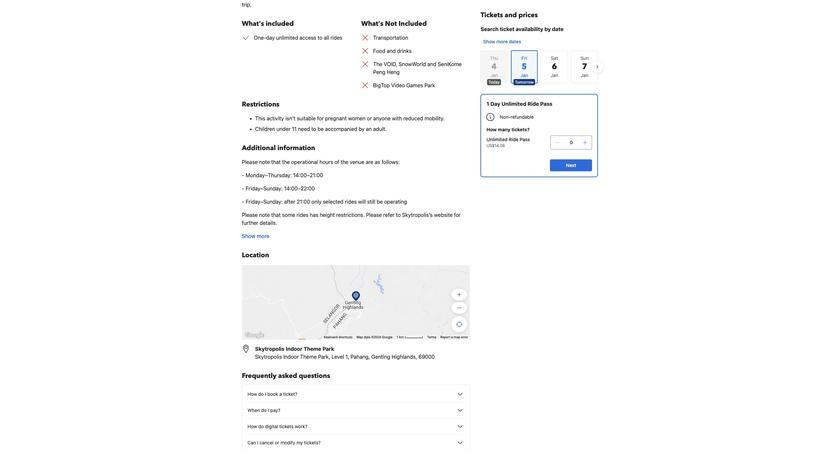 Task type: describe. For each thing, give the bounding box(es) containing it.
when
[[248, 408, 260, 414]]

selected
[[323, 199, 344, 205]]

i for book
[[265, 392, 266, 397]]

frequently asked questions
[[242, 372, 330, 381]]

search ticket availability by date
[[481, 26, 564, 32]]

location
[[242, 251, 269, 260]]

unlimited ride pass us$14.06
[[487, 137, 530, 148]]

many
[[498, 127, 510, 132]]

questions
[[299, 372, 330, 381]]

non-
[[500, 114, 511, 120]]

senikome
[[438, 61, 462, 67]]

the
[[373, 61, 382, 67]]

adult.
[[373, 126, 387, 132]]

keyboard shortcuts button
[[324, 336, 353, 340]]

google
[[382, 336, 393, 340]]

only
[[312, 199, 322, 205]]

1 horizontal spatial pass
[[540, 101, 552, 107]]

note for some
[[259, 212, 270, 218]]

details.
[[260, 220, 277, 226]]

can
[[248, 440, 256, 446]]

rides for selected
[[345, 199, 357, 205]]

pahang,
[[351, 354, 370, 360]]

mobility.
[[425, 116, 445, 122]]

women
[[348, 116, 366, 122]]

unlimited
[[276, 35, 298, 41]]

report
[[440, 336, 450, 340]]

1 horizontal spatial or
[[367, 116, 372, 122]]

1 km
[[397, 336, 405, 340]]

show more
[[242, 233, 269, 239]]

park for games
[[425, 82, 435, 88]]

how for how do i book a ticket?
[[248, 392, 257, 397]]

genting
[[371, 354, 390, 360]]

skytropolis's
[[402, 212, 433, 218]]

to for what's included
[[318, 35, 323, 41]]

will
[[358, 199, 366, 205]]

14:00–22:00
[[284, 186, 315, 192]]

suitable
[[297, 116, 316, 122]]

how do i book a ticket? button
[[248, 391, 464, 399]]

69000
[[419, 354, 435, 360]]

shortcuts
[[339, 336, 353, 340]]

show for show more dates
[[483, 39, 495, 44]]

map data ©2024 google
[[357, 336, 393, 340]]

monday–thursday:
[[246, 173, 292, 179]]

what's not included
[[361, 19, 427, 28]]

day
[[491, 101, 500, 107]]

today
[[489, 80, 500, 85]]

that for some
[[271, 212, 281, 218]]

peng
[[373, 69, 385, 75]]

0 horizontal spatial i
[[257, 440, 258, 446]]

1 vertical spatial theme
[[300, 354, 317, 360]]

do for tickets
[[258, 424, 264, 430]]

how many tickets?
[[487, 127, 530, 132]]

this
[[255, 116, 265, 122]]

0 vertical spatial tickets?
[[512, 127, 530, 132]]

tickets? inside dropdown button
[[304, 440, 321, 446]]

friday–sunday: for 14:00–22:00
[[246, 186, 283, 192]]

tickets
[[279, 424, 294, 430]]

terms link
[[427, 336, 437, 340]]

the void, snowworld and senikome peng heng
[[373, 61, 462, 75]]

refer
[[383, 212, 395, 218]]

after
[[284, 199, 295, 205]]

additional
[[242, 144, 276, 153]]

all
[[324, 35, 329, 41]]

ticket?
[[283, 392, 297, 397]]

can i cancel or modify my tickets? button
[[248, 440, 464, 447]]

bigtop
[[373, 82, 390, 88]]

0 horizontal spatial be
[[318, 126, 324, 132]]

non-refundable
[[500, 114, 534, 120]]

some
[[282, 212, 295, 218]]

one-
[[254, 35, 266, 41]]

14:00–21:00
[[293, 173, 323, 179]]

need
[[298, 126, 310, 132]]

1 vertical spatial by
[[359, 126, 365, 132]]

modify
[[281, 440, 295, 446]]

ticket
[[500, 26, 515, 32]]

please down still
[[366, 212, 382, 218]]

park for theme
[[323, 346, 334, 352]]

- friday–sunday: 14:00–22:00
[[242, 186, 315, 192]]

date
[[552, 26, 564, 32]]

- for - friday–sunday: after 21:00 only selected rides will still be operating
[[242, 199, 244, 205]]

asked
[[278, 372, 297, 381]]

- monday–thursday: 14:00–21:00
[[242, 173, 323, 179]]

food and drinks
[[373, 48, 412, 54]]

- for - monday–thursday: 14:00–21:00
[[242, 173, 244, 179]]

report a map error link
[[440, 336, 468, 340]]

sun
[[581, 55, 589, 61]]

please note that some rides has height restrictions. please refer to skytropolis's website for further details.
[[242, 212, 461, 226]]

operational
[[291, 159, 318, 165]]

map
[[357, 336, 363, 340]]

more for show more dates
[[497, 39, 508, 44]]

to inside please note that some rides has height restrictions. please refer to skytropolis's website for further details.
[[396, 212, 401, 218]]

- friday–sunday: after 21:00 only selected rides will still be operating
[[242, 199, 407, 205]]

show more dates button
[[481, 36, 524, 48]]

please note that the operational hours of the venue are as follows:
[[242, 159, 400, 165]]

0 vertical spatial indoor
[[286, 346, 302, 352]]

dates
[[509, 39, 521, 44]]

- for - friday–sunday: 14:00–22:00
[[242, 186, 244, 192]]

error
[[461, 336, 468, 340]]

next button
[[550, 160, 592, 172]]

how do digital tickets work?
[[248, 424, 307, 430]]

1 km button
[[395, 336, 425, 340]]

food
[[373, 48, 385, 54]]

0 vertical spatial ride
[[528, 101, 539, 107]]

i for pay?
[[268, 408, 269, 414]]

0 vertical spatial unlimited
[[502, 101, 526, 107]]

friday–sunday: for after
[[246, 199, 283, 205]]



Task type: vqa. For each thing, say whether or not it's contained in the screenshot.
second Free cancellation available Cancel for free before 29 December at 0:00 for a full refund from the bottom
no



Task type: locate. For each thing, give the bounding box(es) containing it.
for up children under 11 need to be accompanied by an adult.
[[317, 116, 324, 122]]

1 horizontal spatial a
[[451, 336, 453, 340]]

jan up today at the right of the page
[[490, 73, 498, 78]]

1 what's from the left
[[242, 19, 264, 28]]

1 left day
[[487, 101, 489, 107]]

anyone
[[373, 116, 391, 122]]

note for the
[[259, 159, 270, 165]]

book
[[268, 392, 278, 397]]

that down additional information at top left
[[271, 159, 281, 165]]

i left pay?
[[268, 408, 269, 414]]

with
[[392, 116, 402, 122]]

the up "- monday–thursday: 14:00–21:00"
[[282, 159, 290, 165]]

please up further
[[242, 212, 258, 218]]

pay?
[[270, 408, 280, 414]]

1 vertical spatial ride
[[509, 137, 519, 142]]

2 vertical spatial to
[[396, 212, 401, 218]]

further
[[242, 220, 258, 226]]

1 vertical spatial show
[[242, 233, 256, 239]]

thu 4 jan today
[[489, 55, 500, 85]]

rides inside please note that some rides has height restrictions. please refer to skytropolis's website for further details.
[[297, 212, 309, 218]]

more left dates
[[497, 39, 508, 44]]

0 horizontal spatial and
[[387, 48, 396, 54]]

1 note from the top
[[259, 159, 270, 165]]

0 vertical spatial be
[[318, 126, 324, 132]]

2 vertical spatial rides
[[297, 212, 309, 218]]

1 vertical spatial and
[[387, 48, 396, 54]]

skytropolis
[[255, 346, 284, 352], [255, 354, 282, 360]]

a left map
[[451, 336, 453, 340]]

2 jan from the left
[[551, 73, 558, 78]]

0 vertical spatial show
[[483, 39, 495, 44]]

friday–sunday: down monday–thursday:
[[246, 186, 283, 192]]

for right website
[[454, 212, 461, 218]]

1 vertical spatial 1
[[397, 336, 398, 340]]

do for pay?
[[261, 408, 267, 414]]

to right "refer" at left top
[[396, 212, 401, 218]]

how inside how do digital tickets work? dropdown button
[[248, 424, 257, 430]]

2 vertical spatial do
[[258, 424, 264, 430]]

tickets and prices
[[481, 11, 538, 20]]

1 vertical spatial do
[[261, 408, 267, 414]]

1 for 1 day unlimited ride pass
[[487, 101, 489, 107]]

how do digital tickets work? button
[[248, 423, 464, 431]]

frequently
[[242, 372, 277, 381]]

a right book
[[279, 392, 282, 397]]

video
[[391, 82, 405, 88]]

by left date
[[545, 26, 551, 32]]

heng
[[387, 69, 400, 75]]

©2024
[[371, 336, 381, 340]]

1 vertical spatial i
[[268, 408, 269, 414]]

km
[[399, 336, 404, 340]]

1 horizontal spatial rides
[[331, 35, 342, 41]]

operating
[[384, 199, 407, 205]]

do inside dropdown button
[[261, 408, 267, 414]]

region containing 4
[[475, 48, 604, 86]]

level
[[332, 354, 344, 360]]

skytropolis down google image at the left bottom of page
[[255, 346, 284, 352]]

0 vertical spatial that
[[271, 159, 281, 165]]

2 vertical spatial how
[[248, 424, 257, 430]]

more inside show more button
[[257, 233, 269, 239]]

and inside 'the void, snowworld and senikome peng heng'
[[427, 61, 436, 67]]

1 that from the top
[[271, 159, 281, 165]]

0 horizontal spatial for
[[317, 116, 324, 122]]

show inside button
[[242, 233, 256, 239]]

what's left not
[[361, 19, 383, 28]]

note up details.
[[259, 212, 270, 218]]

unlimited
[[502, 101, 526, 107], [487, 137, 508, 142]]

1 horizontal spatial show
[[483, 39, 495, 44]]

do right when
[[261, 408, 267, 414]]

21:00
[[297, 199, 310, 205]]

1 horizontal spatial by
[[545, 26, 551, 32]]

unlimited inside the unlimited ride pass us$14.06
[[487, 137, 508, 142]]

please for please note that some rides has height restrictions. please refer to skytropolis's website for further details.
[[242, 212, 258, 218]]

park up park,
[[323, 346, 334, 352]]

0 horizontal spatial tickets?
[[304, 440, 321, 446]]

1 horizontal spatial what's
[[361, 19, 383, 28]]

1 horizontal spatial 1
[[487, 101, 489, 107]]

1 inside 1 km "button"
[[397, 336, 398, 340]]

activity
[[267, 116, 284, 122]]

by
[[545, 26, 551, 32], [359, 126, 365, 132]]

0 vertical spatial 1
[[487, 101, 489, 107]]

this activity isn't suitable for pregnant women or anyone with reduced mobility.
[[255, 116, 445, 122]]

1 horizontal spatial tickets?
[[512, 127, 530, 132]]

2 the from the left
[[341, 159, 349, 165]]

map region
[[242, 266, 470, 340]]

access
[[300, 35, 316, 41]]

2 horizontal spatial i
[[268, 408, 269, 414]]

restrictions.
[[336, 212, 365, 218]]

accompanied
[[325, 126, 357, 132]]

6
[[552, 61, 557, 72]]

show down further
[[242, 233, 256, 239]]

1 vertical spatial skytropolis
[[255, 354, 282, 360]]

please for please note that the operational hours of the venue are as follows:
[[242, 159, 258, 165]]

by left an
[[359, 126, 365, 132]]

0 vertical spatial for
[[317, 116, 324, 122]]

how for how do digital tickets work?
[[248, 424, 257, 430]]

and for prices
[[505, 11, 517, 20]]

do left book
[[258, 392, 264, 397]]

0 horizontal spatial what's
[[242, 19, 264, 28]]

2 horizontal spatial rides
[[345, 199, 357, 205]]

how
[[487, 127, 497, 132], [248, 392, 257, 397], [248, 424, 257, 430]]

0 vertical spatial theme
[[304, 346, 321, 352]]

jan down 6
[[551, 73, 558, 78]]

1 horizontal spatial i
[[265, 392, 266, 397]]

be
[[318, 126, 324, 132], [377, 199, 383, 205]]

1 vertical spatial note
[[259, 212, 270, 218]]

2 note from the top
[[259, 212, 270, 218]]

bigtop video games park
[[373, 82, 435, 88]]

1 vertical spatial friday–sunday:
[[246, 199, 283, 205]]

1 vertical spatial -
[[242, 186, 244, 192]]

prices
[[519, 11, 538, 20]]

0 horizontal spatial the
[[282, 159, 290, 165]]

1 vertical spatial that
[[271, 212, 281, 218]]

jan for 6
[[551, 73, 558, 78]]

1 - from the top
[[242, 173, 244, 179]]

theme up park,
[[304, 346, 321, 352]]

how left many
[[487, 127, 497, 132]]

tickets? down 'refundable'
[[512, 127, 530, 132]]

1 vertical spatial how
[[248, 392, 257, 397]]

0 vertical spatial skytropolis
[[255, 346, 284, 352]]

are
[[366, 159, 373, 165]]

1 horizontal spatial to
[[318, 35, 323, 41]]

can i cancel or modify my tickets?
[[248, 440, 321, 446]]

0 vertical spatial i
[[265, 392, 266, 397]]

day
[[266, 35, 275, 41]]

pregnant
[[325, 116, 347, 122]]

2 what's from the left
[[361, 19, 383, 28]]

show
[[483, 39, 495, 44], [242, 233, 256, 239]]

not
[[385, 19, 397, 28]]

park right games
[[425, 82, 435, 88]]

1 for 1 km
[[397, 336, 398, 340]]

11
[[292, 126, 297, 132]]

1 horizontal spatial for
[[454, 212, 461, 218]]

0 vertical spatial and
[[505, 11, 517, 20]]

jan inside thu 4 jan today
[[490, 73, 498, 78]]

1 vertical spatial for
[[454, 212, 461, 218]]

transportation
[[373, 35, 408, 41]]

ride up 'refundable'
[[528, 101, 539, 107]]

what's for what's not included
[[361, 19, 383, 28]]

2 - from the top
[[242, 186, 244, 192]]

jan for 7
[[581, 73, 589, 78]]

show for show more
[[242, 233, 256, 239]]

skytropolis up frequently
[[255, 354, 282, 360]]

0 vertical spatial -
[[242, 173, 244, 179]]

how up when
[[248, 392, 257, 397]]

2 horizontal spatial and
[[505, 11, 517, 20]]

or right cancel at the bottom left of page
[[275, 440, 279, 446]]

0 vertical spatial a
[[451, 336, 453, 340]]

as
[[375, 159, 380, 165]]

1 vertical spatial be
[[377, 199, 383, 205]]

please down additional
[[242, 159, 258, 165]]

0 vertical spatial to
[[318, 35, 323, 41]]

unlimited up us$14.06
[[487, 137, 508, 142]]

under
[[277, 126, 291, 132]]

do for book
[[258, 392, 264, 397]]

when do i pay? button
[[248, 407, 464, 415]]

0 vertical spatial rides
[[331, 35, 342, 41]]

that
[[271, 159, 281, 165], [271, 212, 281, 218]]

park inside skytropolis indoor theme park skytropolis indoor theme park, level 1, pahang, genting highlands, 69000
[[323, 346, 334, 352]]

be right still
[[377, 199, 383, 205]]

park
[[425, 82, 435, 88], [323, 346, 334, 352]]

2 that from the top
[[271, 212, 281, 218]]

2 vertical spatial and
[[427, 61, 436, 67]]

data
[[364, 336, 371, 340]]

1 vertical spatial pass
[[520, 137, 530, 142]]

1 horizontal spatial the
[[341, 159, 349, 165]]

and left senikome
[[427, 61, 436, 67]]

i right can on the bottom of page
[[257, 440, 258, 446]]

map
[[454, 336, 460, 340]]

for inside please note that some rides has height restrictions. please refer to skytropolis's website for further details.
[[454, 212, 461, 218]]

ride inside the unlimited ride pass us$14.06
[[509, 137, 519, 142]]

1 horizontal spatial more
[[497, 39, 508, 44]]

do left 'digital'
[[258, 424, 264, 430]]

0 vertical spatial note
[[259, 159, 270, 165]]

0 horizontal spatial by
[[359, 126, 365, 132]]

1 vertical spatial indoor
[[283, 354, 299, 360]]

do inside dropdown button
[[258, 424, 264, 430]]

theme left park,
[[300, 354, 317, 360]]

what's included
[[242, 19, 294, 28]]

the
[[282, 159, 290, 165], [341, 159, 349, 165]]

included
[[399, 19, 427, 28]]

0 horizontal spatial pass
[[520, 137, 530, 142]]

1 vertical spatial park
[[323, 346, 334, 352]]

an
[[366, 126, 372, 132]]

0 horizontal spatial ride
[[509, 137, 519, 142]]

show more dates
[[483, 39, 521, 44]]

to right need
[[311, 126, 316, 132]]

thu
[[490, 55, 498, 61]]

0 vertical spatial more
[[497, 39, 508, 44]]

0 horizontal spatial rides
[[297, 212, 309, 218]]

drinks
[[397, 48, 412, 54]]

0 horizontal spatial more
[[257, 233, 269, 239]]

more inside show more dates 'button'
[[497, 39, 508, 44]]

jan for 4
[[490, 73, 498, 78]]

when do i pay?
[[248, 408, 280, 414]]

park,
[[318, 354, 330, 360]]

or inside can i cancel or modify my tickets? dropdown button
[[275, 440, 279, 446]]

what's up one-
[[242, 19, 264, 28]]

sat 6 jan
[[551, 55, 558, 78]]

indoor
[[286, 346, 302, 352], [283, 354, 299, 360]]

0 horizontal spatial or
[[275, 440, 279, 446]]

show inside 'button'
[[483, 39, 495, 44]]

included
[[266, 19, 294, 28]]

ride down how many tickets?
[[509, 137, 519, 142]]

jan down 7
[[581, 73, 589, 78]]

0 horizontal spatial a
[[279, 392, 282, 397]]

1 vertical spatial more
[[257, 233, 269, 239]]

rides left has
[[297, 212, 309, 218]]

and up ticket
[[505, 11, 517, 20]]

do inside "dropdown button"
[[258, 392, 264, 397]]

tickets? right my
[[304, 440, 321, 446]]

unlimited up non-refundable
[[502, 101, 526, 107]]

2 vertical spatial i
[[257, 440, 258, 446]]

show more button
[[242, 233, 269, 240]]

0 vertical spatial how
[[487, 127, 497, 132]]

0 horizontal spatial jan
[[490, 73, 498, 78]]

how do i book a ticket?
[[248, 392, 297, 397]]

i left book
[[265, 392, 266, 397]]

a inside "dropdown button"
[[279, 392, 282, 397]]

-
[[242, 173, 244, 179], [242, 186, 244, 192], [242, 199, 244, 205]]

what's for what's included
[[242, 19, 264, 28]]

0 horizontal spatial 1
[[397, 336, 398, 340]]

website
[[434, 212, 453, 218]]

that for the
[[271, 159, 281, 165]]

3 jan from the left
[[581, 73, 589, 78]]

1 horizontal spatial be
[[377, 199, 383, 205]]

1 horizontal spatial park
[[425, 82, 435, 88]]

to for restrictions
[[311, 126, 316, 132]]

friday–sunday: down - friday–sunday: 14:00–22:00
[[246, 199, 283, 205]]

2 vertical spatial -
[[242, 199, 244, 205]]

pass inside the unlimited ride pass us$14.06
[[520, 137, 530, 142]]

i inside "dropdown button"
[[265, 392, 266, 397]]

theme
[[304, 346, 321, 352], [300, 354, 317, 360]]

jan inside sun 7 jan
[[581, 73, 589, 78]]

has
[[310, 212, 318, 218]]

1 vertical spatial unlimited
[[487, 137, 508, 142]]

0 vertical spatial pass
[[540, 101, 552, 107]]

for
[[317, 116, 324, 122], [454, 212, 461, 218]]

show down the search
[[483, 39, 495, 44]]

region
[[475, 48, 604, 86]]

0 horizontal spatial park
[[323, 346, 334, 352]]

one-day unlimited access to all rides
[[254, 35, 342, 41]]

0 horizontal spatial show
[[242, 233, 256, 239]]

the right of
[[341, 159, 349, 165]]

google image
[[244, 332, 265, 340]]

to left all
[[318, 35, 323, 41]]

isn't
[[285, 116, 296, 122]]

1 friday–sunday: from the top
[[246, 186, 283, 192]]

that up details.
[[271, 212, 281, 218]]

skytropolis indoor theme park skytropolis indoor theme park, level 1, pahang, genting highlands, 69000
[[255, 346, 435, 360]]

and right food
[[387, 48, 396, 54]]

and for drinks
[[387, 48, 396, 54]]

how up can on the bottom of page
[[248, 424, 257, 430]]

rides left will
[[345, 199, 357, 205]]

1 vertical spatial or
[[275, 440, 279, 446]]

1 left km
[[397, 336, 398, 340]]

to
[[318, 35, 323, 41], [311, 126, 316, 132], [396, 212, 401, 218]]

how for how many tickets?
[[487, 127, 497, 132]]

1 horizontal spatial jan
[[551, 73, 558, 78]]

3 - from the top
[[242, 199, 244, 205]]

how inside how do i book a ticket? "dropdown button"
[[248, 392, 257, 397]]

ride
[[528, 101, 539, 107], [509, 137, 519, 142]]

0 vertical spatial friday–sunday:
[[246, 186, 283, 192]]

still
[[367, 199, 375, 205]]

0 vertical spatial park
[[425, 82, 435, 88]]

2 horizontal spatial to
[[396, 212, 401, 218]]

rides for all
[[331, 35, 342, 41]]

1 vertical spatial to
[[311, 126, 316, 132]]

1 horizontal spatial and
[[427, 61, 436, 67]]

1 vertical spatial rides
[[345, 199, 357, 205]]

more for show more
[[257, 233, 269, 239]]

1 the from the left
[[282, 159, 290, 165]]

0 vertical spatial by
[[545, 26, 551, 32]]

0 horizontal spatial to
[[311, 126, 316, 132]]

rides right all
[[331, 35, 342, 41]]

my
[[297, 440, 303, 446]]

0 vertical spatial do
[[258, 392, 264, 397]]

1 skytropolis from the top
[[255, 346, 284, 352]]

more down details.
[[257, 233, 269, 239]]

restrictions
[[242, 100, 280, 109]]

1 vertical spatial a
[[279, 392, 282, 397]]

be right need
[[318, 126, 324, 132]]

2 friday–sunday: from the top
[[246, 199, 283, 205]]

or up an
[[367, 116, 372, 122]]

digital
[[265, 424, 278, 430]]

1 jan from the left
[[490, 73, 498, 78]]

us$14.06
[[487, 143, 505, 148]]

0 vertical spatial or
[[367, 116, 372, 122]]

2 horizontal spatial jan
[[581, 73, 589, 78]]

that inside please note that some rides has height restrictions. please refer to skytropolis's website for further details.
[[271, 212, 281, 218]]

note inside please note that some rides has height restrictions. please refer to skytropolis's website for further details.
[[259, 212, 270, 218]]

note up monday–thursday:
[[259, 159, 270, 165]]

2 skytropolis from the top
[[255, 354, 282, 360]]

1 horizontal spatial ride
[[528, 101, 539, 107]]



